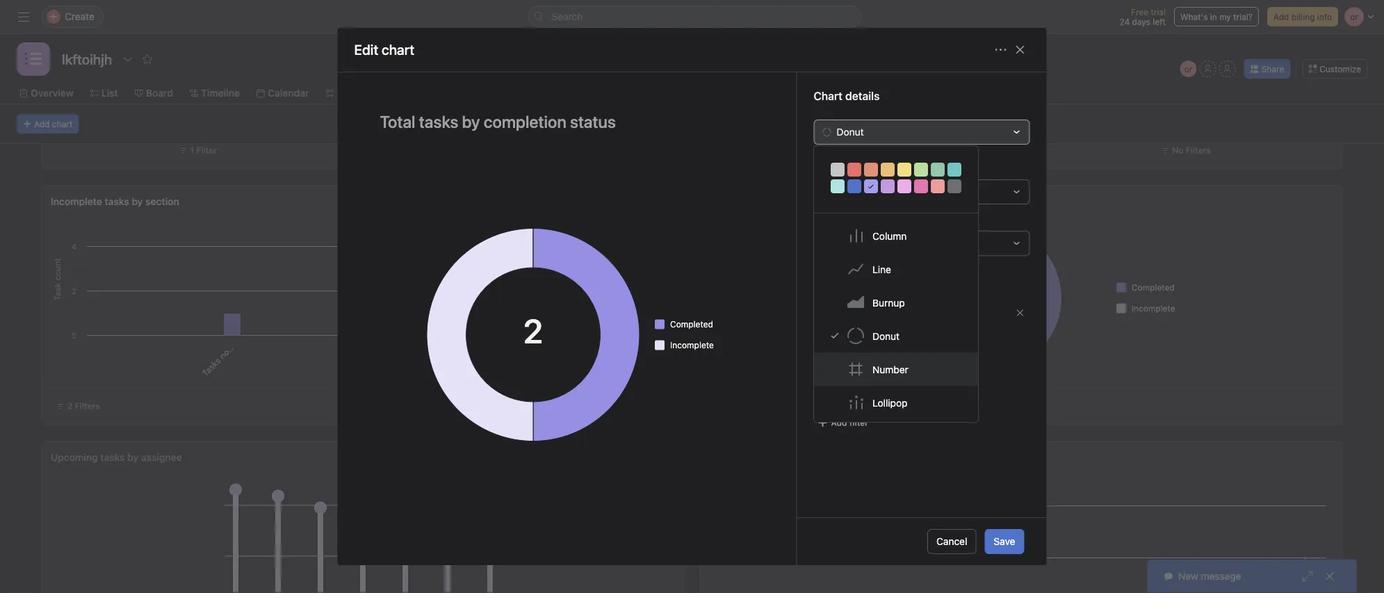 Task type: describe. For each thing, give the bounding box(es) containing it.
burnup
[[873, 297, 905, 308]]

board
[[146, 87, 173, 99]]

milestone
[[829, 356, 872, 368]]

no filters button
[[1158, 143, 1215, 157]]

trial
[[1151, 7, 1166, 17]]

no
[[1173, 145, 1184, 155]]

timeline
[[201, 87, 240, 99]]

column link
[[814, 219, 978, 252]]

by
[[762, 196, 773, 207]]

more actions image
[[995, 44, 1007, 55]]

close image
[[1325, 571, 1336, 582]]

cancel button
[[928, 529, 977, 554]]

2 1 filter from the left
[[849, 145, 876, 155]]

not
[[217, 345, 233, 361]]

no filters
[[1173, 145, 1211, 155]]

incomplete tasks by section
[[51, 196, 179, 207]]

donut inside dropdown button
[[837, 126, 864, 138]]

task type
[[814, 308, 853, 318]]

board link
[[135, 86, 173, 101]]

0 horizontal spatial incomplete
[[51, 196, 102, 207]]

add filter button
[[814, 413, 872, 433]]

task completion over time
[[710, 452, 830, 463]]

1 horizontal spatial filters
[[814, 279, 846, 292]]

calendar
[[268, 87, 309, 99]]

upcoming
[[51, 452, 98, 463]]

1 filter from the left
[[196, 145, 217, 155]]

type
[[835, 308, 853, 318]]

completion status
[[775, 196, 858, 207]]

Total tasks by completion status text field
[[371, 106, 763, 138]]

burnup link
[[814, 286, 978, 319]]

2 1 filter button from the left
[[834, 143, 879, 157]]

my
[[1220, 12, 1231, 22]]

filters for 2 filters
[[75, 401, 100, 411]]

total
[[710, 196, 732, 207]]

2 filters
[[67, 401, 100, 411]]

1 horizontal spatial completed
[[1132, 283, 1175, 292]]

what's
[[1181, 12, 1208, 22]]

or
[[1185, 64, 1193, 74]]

cancel
[[937, 536, 968, 547]]

trial?
[[1234, 12, 1253, 22]]

add to starred image
[[142, 54, 153, 65]]

khvjgfjh
[[498, 342, 527, 371]]

lollipop
[[873, 397, 908, 408]]

measure
[[814, 215, 854, 226]]

add chart button
[[17, 114, 79, 134]]

total tasks by completion status
[[710, 196, 858, 207]]

1 1 filter button from the left
[[176, 143, 221, 157]]

2
[[67, 401, 73, 411]]

line
[[873, 263, 891, 275]]

tasks
[[200, 356, 222, 378]]

overview
[[31, 87, 74, 99]]

by section
[[132, 196, 179, 207]]

1 horizontal spatial donut
[[873, 330, 900, 342]]

new message
[[1179, 571, 1242, 582]]

tasks for by section
[[105, 196, 129, 207]]

add chart
[[34, 119, 73, 129]]

save
[[994, 536, 1016, 547]]

in inside button
[[1211, 12, 1217, 22]]

what's in my trial? button
[[1174, 7, 1259, 26]]

tasks for by assignee
[[100, 452, 125, 463]]

add for add billing info
[[1274, 12, 1290, 22]]

line link
[[814, 252, 978, 286]]

a
[[235, 334, 245, 344]]

close image
[[1015, 44, 1026, 55]]

completion
[[733, 452, 785, 463]]

task for task completion over time
[[710, 452, 731, 463]]

search button
[[528, 6, 862, 28]]

left
[[1153, 17, 1166, 26]]

edit chart
[[354, 41, 414, 58]]



Task type: vqa. For each thing, say whether or not it's contained in the screenshot.
2nd "Filter" from the right
yes



Task type: locate. For each thing, give the bounding box(es) containing it.
0 vertical spatial in
[[1211, 12, 1217, 22]]

a button to remove the filter image
[[1016, 309, 1025, 317]]

2 vertical spatial add
[[831, 418, 847, 428]]

1
[[190, 145, 194, 155], [849, 145, 853, 155]]

tasks left by
[[735, 196, 759, 207]]

1 filter
[[190, 145, 217, 155], [849, 145, 876, 155]]

1 horizontal spatial in
[[1211, 12, 1217, 22]]

add inside button
[[34, 119, 50, 129]]

filter
[[196, 145, 217, 155], [855, 145, 876, 155]]

calendar link
[[257, 86, 309, 101]]

1 horizontal spatial 1 filter button
[[834, 143, 879, 157]]

0 vertical spatial donut
[[837, 126, 864, 138]]

1 horizontal spatial 1
[[849, 145, 853, 155]]

task left type
[[814, 308, 832, 318]]

upcoming tasks by assignee
[[51, 452, 182, 463]]

donut down burnup
[[873, 330, 900, 342]]

1 vertical spatial completed
[[670, 320, 713, 329]]

list link
[[90, 86, 118, 101]]

add for add chart
[[34, 119, 50, 129]]

donut button
[[814, 120, 1030, 145]]

tasks not in a section
[[200, 312, 267, 378]]

filter down chart details
[[855, 145, 876, 155]]

add billing info button
[[1268, 7, 1339, 26]]

0 horizontal spatial filters
[[75, 401, 100, 411]]

add inside button
[[1274, 12, 1290, 22]]

0 horizontal spatial 1 filter
[[190, 145, 217, 155]]

tasks
[[105, 196, 129, 207], [735, 196, 759, 207], [100, 452, 125, 463]]

1 filter down timeline link
[[190, 145, 217, 155]]

filters up task type
[[814, 279, 846, 292]]

1 vertical spatial add
[[34, 119, 50, 129]]

1 filter button
[[176, 143, 221, 157], [834, 143, 879, 157]]

1 vertical spatial task
[[829, 330, 849, 341]]

number link
[[814, 353, 978, 386]]

2 vertical spatial incomplete
[[670, 340, 714, 350]]

0 vertical spatial add
[[1274, 12, 1290, 22]]

2 vertical spatial task
[[710, 452, 731, 463]]

group
[[814, 163, 842, 175]]

1 vertical spatial filters
[[814, 279, 846, 292]]

free
[[1131, 7, 1149, 17]]

0 horizontal spatial 1
[[190, 145, 194, 155]]

save button
[[985, 529, 1025, 554]]

2 horizontal spatial incomplete
[[1132, 304, 1176, 313]]

Approval radio
[[814, 384, 823, 393]]

search list box
[[528, 6, 862, 28]]

1 horizontal spatial 1 filter
[[849, 145, 876, 155]]

1 vertical spatial incomplete
[[1132, 304, 1176, 313]]

1 1 from the left
[[190, 145, 194, 155]]

share button
[[1245, 59, 1291, 79]]

timeline link
[[190, 86, 240, 101]]

incomplete
[[51, 196, 102, 207], [1132, 304, 1176, 313], [670, 340, 714, 350]]

1 down chart details
[[849, 145, 853, 155]]

task for task type
[[814, 308, 832, 318]]

overview link
[[19, 86, 74, 101]]

share
[[1262, 64, 1285, 74]]

add inside "dropdown button"
[[831, 418, 847, 428]]

filters for no filters
[[1186, 145, 1211, 155]]

workflow link
[[326, 86, 380, 101]]

2 filter from the left
[[855, 145, 876, 155]]

workflow
[[337, 87, 380, 99]]

section
[[239, 312, 267, 339]]

0 vertical spatial filters
[[1186, 145, 1211, 155]]

number
[[873, 364, 909, 375]]

24
[[1120, 17, 1130, 26]]

2 filters button
[[50, 396, 106, 416]]

add left chart
[[34, 119, 50, 129]]

2 horizontal spatial filters
[[1186, 145, 1211, 155]]

completed
[[1132, 283, 1175, 292], [670, 320, 713, 329]]

column
[[873, 230, 907, 241]]

filters right no
[[1186, 145, 1211, 155]]

donut
[[837, 126, 864, 138], [873, 330, 900, 342]]

1 horizontal spatial incomplete
[[670, 340, 714, 350]]

task for task
[[829, 330, 849, 341]]

2 horizontal spatial add
[[1274, 12, 1290, 22]]

0 horizontal spatial 1 filter button
[[176, 143, 221, 157]]

days
[[1132, 17, 1151, 26]]

or button
[[1181, 60, 1197, 77]]

0 vertical spatial completed
[[1132, 283, 1175, 292]]

filter down timeline link
[[196, 145, 217, 155]]

0 horizontal spatial add
[[34, 119, 50, 129]]

billing
[[1292, 12, 1315, 22]]

0 horizontal spatial in
[[228, 338, 240, 350]]

1 vertical spatial in
[[228, 338, 240, 350]]

lollipop link
[[814, 386, 978, 419]]

tasks for by
[[735, 196, 759, 207]]

1 down timeline link
[[190, 145, 194, 155]]

tasks left 'by section'
[[105, 196, 129, 207]]

chart
[[52, 119, 73, 129]]

1 horizontal spatial filter
[[855, 145, 876, 155]]

0 horizontal spatial filter
[[196, 145, 217, 155]]

1 filter button down timeline link
[[176, 143, 221, 157]]

search
[[552, 11, 583, 22]]

0 horizontal spatial donut
[[837, 126, 864, 138]]

filters
[[1186, 145, 1211, 155], [814, 279, 846, 292], [75, 401, 100, 411]]

add left billing
[[1274, 12, 1290, 22]]

expand new message image
[[1302, 571, 1314, 582]]

filter
[[850, 418, 869, 428]]

in inside tasks not in a section
[[228, 338, 240, 350]]

0 vertical spatial task
[[814, 308, 832, 318]]

by assignee
[[127, 452, 182, 463]]

list image
[[25, 51, 42, 67]]

add
[[1274, 12, 1290, 22], [34, 119, 50, 129], [831, 418, 847, 428]]

filters right 2
[[75, 401, 100, 411]]

task down type
[[829, 330, 849, 341]]

2 1 from the left
[[849, 145, 853, 155]]

None text field
[[58, 47, 116, 72]]

1 horizontal spatial add
[[831, 418, 847, 428]]

1 filter button up group
[[834, 143, 879, 157]]

1 1 filter from the left
[[190, 145, 217, 155]]

add for add filter
[[831, 418, 847, 428]]

1 filter down chart details
[[849, 145, 876, 155]]

add billing info
[[1274, 12, 1332, 22]]

approval
[[829, 383, 868, 394]]

list
[[101, 87, 118, 99]]

add left filter
[[831, 418, 847, 428]]

over time
[[787, 452, 830, 463]]

donut link
[[814, 319, 978, 353]]

chart details
[[814, 89, 880, 103]]

0 horizontal spatial completed
[[670, 320, 713, 329]]

add filter
[[831, 418, 869, 428]]

1 vertical spatial donut
[[873, 330, 900, 342]]

0 vertical spatial incomplete
[[51, 196, 102, 207]]

task left completion
[[710, 452, 731, 463]]

free trial 24 days left
[[1120, 7, 1166, 26]]

donut down chart details
[[837, 126, 864, 138]]

what's in my trial?
[[1181, 12, 1253, 22]]

tasks right upcoming
[[100, 452, 125, 463]]

Milestone radio
[[814, 357, 823, 366]]

2 vertical spatial filters
[[75, 401, 100, 411]]

task
[[814, 308, 832, 318], [829, 330, 849, 341], [710, 452, 731, 463]]

info
[[1318, 12, 1332, 22]]

in
[[1211, 12, 1217, 22], [228, 338, 240, 350]]



